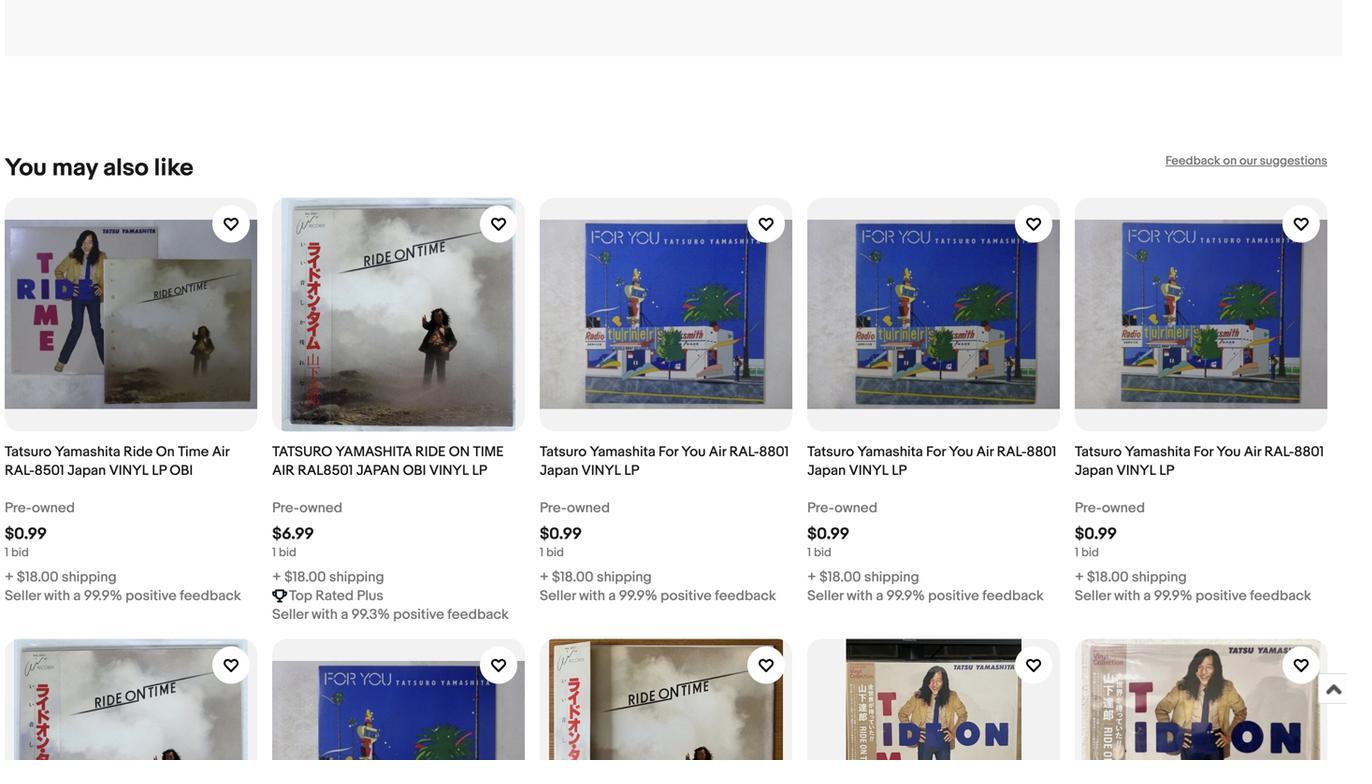 Task type: locate. For each thing, give the bounding box(es) containing it.
5 vinyl from the left
[[1116, 463, 1156, 479]]

2 japan from the left
[[540, 463, 578, 479]]

1 air from the left
[[212, 444, 229, 461]]

2 $0.99 from the left
[[540, 525, 582, 544]]

tatsuro for pre-owned text field associated with 4th + $18.00 shipping text box
[[1075, 444, 1122, 461]]

4 pre-owned $0.99 1 bid + $18.00 shipping seller with a 99.9% positive feedback from the left
[[1075, 500, 1311, 605]]

1 1 bid text field from the left
[[5, 546, 29, 560]]

2 1 from the left
[[272, 546, 276, 560]]

4 pre- from the left
[[807, 500, 834, 517]]

yamashita inside tatsuro yamashita ride on time air ral-8501 japan  vinyl lp obi
[[55, 444, 120, 461]]

4 bid from the left
[[814, 546, 831, 560]]

1 pre-owned $0.99 1 bid + $18.00 shipping seller with a 99.9% positive feedback from the left
[[5, 500, 241, 605]]

5 pre- from the left
[[1075, 500, 1102, 517]]

3 shipping from the left
[[597, 569, 652, 586]]

shipping
[[62, 569, 117, 586], [329, 569, 384, 586], [597, 569, 652, 586], [864, 569, 919, 586], [1132, 569, 1187, 586]]

5 shipping from the left
[[1132, 569, 1187, 586]]

Seller with a 99.9% positive feedback text field
[[807, 587, 1044, 606]]

air for pre-owned text field associated with 4th + $18.00 shipping text box
[[1244, 444, 1261, 461]]

$18.00 for 1 bid text field for third + $18.00 shipping text box from left
[[819, 569, 861, 586]]

pre-owned $6.99 1 bid + $18.00 shipping
[[272, 500, 384, 586]]

1 horizontal spatial 8801
[[1027, 444, 1056, 461]]

1 owned from the left
[[32, 500, 75, 517]]

2 horizontal spatial tatsuro yamashita for you air ral-8801 japan  vinyl lp
[[1075, 444, 1324, 479]]

1 bid text field for first + $18.00 shipping text box from left
[[5, 546, 29, 560]]

1 8801 from the left
[[759, 444, 789, 461]]

1 horizontal spatial pre-owned text field
[[540, 499, 610, 518]]

1 for 1 bid text field associated with first + $18.00 shipping text box from left
[[5, 546, 9, 560]]

1 horizontal spatial pre-owned text field
[[807, 499, 877, 518]]

3 seller with a 99.9% positive feedback text field from the left
[[1075, 587, 1311, 606]]

4 99.9% from the left
[[1154, 588, 1192, 605]]

bid for 4th + $18.00 shipping text box
[[1081, 546, 1099, 560]]

5 $18.00 from the left
[[1087, 569, 1129, 586]]

bid for first + $18.00 shipping text box from left
[[11, 546, 29, 560]]

tatsuro yamashita ride on time air ral8501 japan obi vinyl lp
[[272, 444, 504, 479]]

on
[[449, 444, 470, 461]]

2 8801 from the left
[[1027, 444, 1056, 461]]

1 vinyl from the left
[[109, 463, 149, 479]]

lp for japan pre-owned text box
[[624, 463, 639, 479]]

$0.99 for 1 bid text field for third + $18.00 shipping text box from left
[[807, 525, 849, 544]]

1 for 1 bid text field for third + $18.00 shipping text box from left
[[807, 546, 811, 560]]

4 air from the left
[[1244, 444, 1261, 461]]

1 lp from the left
[[152, 463, 166, 479]]

pre-
[[5, 500, 32, 517], [272, 500, 299, 517], [540, 500, 567, 517], [807, 500, 834, 517], [1075, 500, 1102, 517]]

99.9% for first + $18.00 shipping text box from left
[[84, 588, 122, 605]]

5 lp from the left
[[1159, 463, 1174, 479]]

tatsuro for pre-owned text field associated with third + $18.00 shipping text box from left
[[807, 444, 854, 461]]

$18.00 for 1 bid text box
[[552, 569, 594, 586]]

+ for first + $18.00 shipping text box from left
[[5, 569, 14, 586]]

0 horizontal spatial for
[[659, 444, 678, 461]]

1 horizontal spatial seller with a 99.9% positive feedback text field
[[540, 587, 776, 606]]

japan
[[67, 463, 106, 479], [540, 463, 578, 479], [807, 463, 846, 479], [1075, 463, 1113, 479]]

rated
[[316, 588, 354, 605]]

5 bid from the left
[[1081, 546, 1099, 560]]

1 horizontal spatial tatsuro yamashita for you air ral-8801 japan  vinyl lp
[[807, 444, 1056, 479]]

2 yamashita from the left
[[590, 444, 655, 461]]

owned for first + $18.00 shipping text box from left
[[32, 500, 75, 517]]

for for pre-owned text field associated with third + $18.00 shipping text box from left
[[926, 444, 946, 461]]

2 shipping from the left
[[329, 569, 384, 586]]

like
[[154, 154, 193, 183]]

Pre-owned text field
[[272, 499, 342, 518], [807, 499, 877, 518], [1075, 499, 1145, 518]]

feedback for 4th + $18.00 shipping text box
[[1250, 588, 1311, 605]]

lp inside tatsuro yamashita ride on time air ral8501 japan obi vinyl lp
[[472, 463, 487, 479]]

ral- inside tatsuro yamashita ride on time air ral-8501 japan  vinyl lp obi
[[5, 463, 34, 479]]

$0.99 text field for 1 bid text box
[[540, 525, 582, 544]]

shipping for 4th + $18.00 shipping text box
[[1132, 569, 1187, 586]]

a
[[73, 588, 81, 605], [608, 588, 616, 605], [876, 588, 883, 605], [1143, 588, 1151, 605], [341, 607, 348, 623]]

owned
[[32, 500, 75, 517], [299, 500, 342, 517], [567, 500, 610, 517], [834, 500, 877, 517], [1102, 500, 1145, 517]]

3 bid from the left
[[546, 546, 564, 560]]

0 horizontal spatial obi
[[170, 463, 193, 479]]

0 horizontal spatial tatsuro yamashita for you air ral-8801 japan  vinyl lp
[[540, 444, 789, 479]]

Pre-owned text field
[[5, 499, 75, 518], [540, 499, 610, 518]]

japan for pre-owned text field associated with third + $18.00 shipping text box from left
[[807, 463, 846, 479]]

4 owned from the left
[[834, 500, 877, 517]]

1 shipping from the left
[[62, 569, 117, 586]]

japan for pre-owned text field associated with 4th + $18.00 shipping text box
[[1075, 463, 1113, 479]]

1 for from the left
[[659, 444, 678, 461]]

1 pre-owned text field from the left
[[5, 499, 75, 518]]

3 lp from the left
[[624, 463, 639, 479]]

obi inside tatsuro yamashita ride on time air ral-8501 japan  vinyl lp obi
[[170, 463, 193, 479]]

tatsuro
[[272, 444, 332, 461]]

yamashita for japan pre-owned text box
[[590, 444, 655, 461]]

2 pre-owned $0.99 1 bid + $18.00 shipping seller with a 99.9% positive feedback from the left
[[540, 500, 776, 605]]

2 obi from the left
[[403, 463, 426, 479]]

lp
[[152, 463, 166, 479], [472, 463, 487, 479], [624, 463, 639, 479], [892, 463, 907, 479], [1159, 463, 1174, 479]]

4 tatsuro from the left
[[1075, 444, 1122, 461]]

1 for 1 bid text box
[[540, 546, 544, 560]]

2 tatsuro yamashita for you air ral-8801 japan  vinyl lp from the left
[[807, 444, 1056, 479]]

2 horizontal spatial for
[[1194, 444, 1213, 461]]

3 1 bid text field from the left
[[807, 546, 831, 560]]

lp inside tatsuro yamashita ride on time air ral-8501 japan  vinyl lp obi
[[152, 463, 166, 479]]

1 bid text field
[[540, 546, 564, 560]]

tatsuro inside tatsuro yamashita ride on time air ral-8501 japan  vinyl lp obi
[[5, 444, 52, 461]]

2 seller with a 99.9% positive feedback text field from the left
[[540, 587, 776, 606]]

$0.99 text field for 1 bid text field for third + $18.00 shipping text box from left
[[807, 525, 849, 544]]

2 horizontal spatial seller with a 99.9% positive feedback text field
[[1075, 587, 1311, 606]]

3 $0.99 from the left
[[807, 525, 849, 544]]

$6.99
[[272, 525, 314, 544]]

1 pre- from the left
[[5, 500, 32, 517]]

1 yamashita from the left
[[55, 444, 120, 461]]

1 $0.99 text field from the left
[[5, 525, 47, 544]]

$0.99 text field for 1 bid text field associated with first + $18.00 shipping text box from left
[[5, 525, 47, 544]]

99.9% for second + $18.00 shipping text box
[[619, 588, 657, 605]]

1 horizontal spatial $0.99 text field
[[540, 525, 582, 544]]

5 + from the left
[[1075, 569, 1084, 586]]

0 horizontal spatial pre-owned text field
[[5, 499, 75, 518]]

positive for first + $18.00 shipping text box from left
[[125, 588, 177, 605]]

shipping for third + $18.00 shipping text box from left
[[864, 569, 919, 586]]

ral-
[[729, 444, 759, 461], [997, 444, 1027, 461], [1264, 444, 1294, 461], [5, 463, 34, 479]]

1 bid from the left
[[11, 546, 29, 560]]

2 1 bid text field from the left
[[272, 546, 296, 560]]

1 bid text field
[[5, 546, 29, 560], [272, 546, 296, 560], [807, 546, 831, 560], [1075, 546, 1099, 560]]

$18.00
[[17, 569, 58, 586], [284, 569, 326, 586], [552, 569, 594, 586], [819, 569, 861, 586], [1087, 569, 1129, 586]]

3 tatsuro yamashita for you air ral-8801 japan  vinyl lp from the left
[[1075, 444, 1324, 479]]

3 yamashita from the left
[[857, 444, 923, 461]]

4 vinyl from the left
[[849, 463, 889, 479]]

you for second + $18.00 shipping text box
[[681, 444, 706, 461]]

pre- for pre-owned text field associated with 4th + $18.00 shipping text box
[[1075, 500, 1102, 517]]

0 horizontal spatial 8801
[[759, 444, 789, 461]]

3 8801 from the left
[[1294, 444, 1324, 461]]

with inside seller with a 99.3% positive feedback text box
[[311, 607, 338, 623]]

2 bid from the left
[[279, 546, 296, 560]]

feedback for first + $18.00 shipping text box from left
[[180, 588, 241, 605]]

3 1 from the left
[[540, 546, 544, 560]]

2 tatsuro from the left
[[540, 444, 587, 461]]

1 japan from the left
[[67, 463, 106, 479]]

pre-owned $0.99 1 bid + $18.00 shipping seller with a 99.9% positive feedback for 4th + $18.00 shipping text box
[[1075, 500, 1311, 605]]

seller for third + $18.00 shipping text box from left
[[807, 588, 843, 605]]

2 pre-owned text field from the left
[[540, 499, 610, 518]]

4 $0.99 from the left
[[1075, 525, 1117, 544]]

4 lp from the left
[[892, 463, 907, 479]]

2 lp from the left
[[472, 463, 487, 479]]

5 owned from the left
[[1102, 500, 1145, 517]]

3 air from the left
[[976, 444, 994, 461]]

3 vinyl from the left
[[581, 463, 621, 479]]

you
[[5, 154, 47, 183], [681, 444, 706, 461], [949, 444, 973, 461], [1216, 444, 1241, 461]]

tatsuro yamashita for you air ral-8801 japan  vinyl lp for second + $18.00 shipping text box
[[540, 444, 789, 479]]

3 99.9% from the left
[[886, 588, 925, 605]]

Seller with a 99.9% positive feedback text field
[[5, 587, 241, 606], [540, 587, 776, 606], [1075, 587, 1311, 606]]

with
[[44, 588, 70, 605], [579, 588, 605, 605], [847, 588, 873, 605], [1114, 588, 1140, 605], [311, 607, 338, 623]]

1 horizontal spatial obi
[[403, 463, 426, 479]]

1 seller with a 99.9% positive feedback text field from the left
[[5, 587, 241, 606]]

4 japan from the left
[[1075, 463, 1113, 479]]

obi
[[170, 463, 193, 479], [403, 463, 426, 479]]

2 pre- from the left
[[272, 500, 299, 517]]

1 tatsuro from the left
[[5, 444, 52, 461]]

+ for third + $18.00 shipping text box from left
[[807, 569, 816, 586]]

8801
[[759, 444, 789, 461], [1027, 444, 1056, 461], [1294, 444, 1324, 461]]

list
[[5, 183, 1342, 761]]

3 for from the left
[[1194, 444, 1213, 461]]

a for 4th + $18.00 shipping text box
[[1143, 588, 1151, 605]]

2 99.9% from the left
[[619, 588, 657, 605]]

air
[[212, 444, 229, 461], [709, 444, 726, 461], [976, 444, 994, 461], [1244, 444, 1261, 461]]

2 vinyl from the left
[[429, 463, 469, 479]]

owned for 4th + $18.00 shipping text box
[[1102, 500, 1145, 517]]

1 horizontal spatial for
[[926, 444, 946, 461]]

8801 for 4th + $18.00 shipping text box
[[1294, 444, 1324, 461]]

1 bid text field for + $18.00 shipping text field
[[272, 546, 296, 560]]

1
[[5, 546, 9, 560], [272, 546, 276, 560], [540, 546, 544, 560], [807, 546, 811, 560], [1075, 546, 1079, 560]]

3 pre-owned text field from the left
[[1075, 499, 1145, 518]]

pre-owned $0.99 1 bid + $18.00 shipping seller with a 99.9% positive feedback for third + $18.00 shipping text box from left
[[807, 500, 1044, 605]]

a for second + $18.00 shipping text box
[[608, 588, 616, 605]]

obi down time
[[170, 463, 193, 479]]

1 $18.00 from the left
[[17, 569, 58, 586]]

99.9%
[[84, 588, 122, 605], [619, 588, 657, 605], [886, 588, 925, 605], [1154, 588, 1192, 605]]

pre-owned text field for 4th + $18.00 shipping text box
[[1075, 499, 1145, 518]]

4 yamashita from the left
[[1125, 444, 1191, 461]]

4 $18.00 from the left
[[819, 569, 861, 586]]

our
[[1239, 154, 1257, 168]]

0 horizontal spatial $0.99 text field
[[5, 525, 47, 544]]

feedback
[[180, 588, 241, 605], [715, 588, 776, 605], [982, 588, 1044, 605], [1250, 588, 1311, 605], [447, 607, 509, 623]]

+ for second + $18.00 shipping text box
[[540, 569, 549, 586]]

pre-owned $0.99 1 bid + $18.00 shipping seller with a 99.9% positive feedback
[[5, 500, 241, 605], [540, 500, 776, 605], [807, 500, 1044, 605], [1075, 500, 1311, 605]]

0 horizontal spatial seller with a 99.9% positive feedback text field
[[5, 587, 241, 606]]

2 horizontal spatial 8801
[[1294, 444, 1324, 461]]

tatsuro yamashita for you air ral-8801 japan  vinyl lp for 4th + $18.00 shipping text box
[[1075, 444, 1324, 479]]

seller for 4th + $18.00 shipping text box
[[1075, 588, 1111, 605]]

5 1 from the left
[[1075, 546, 1079, 560]]

bid inside pre-owned $6.99 1 bid + $18.00 shipping
[[279, 546, 296, 560]]

shipping for first + $18.00 shipping text box from left
[[62, 569, 117, 586]]

1 inside pre-owned $6.99 1 bid + $18.00 shipping
[[272, 546, 276, 560]]

2 pre-owned text field from the left
[[807, 499, 877, 518]]

2 horizontal spatial $0.99 text field
[[807, 525, 849, 544]]

seller
[[5, 588, 41, 605], [540, 588, 576, 605], [807, 588, 843, 605], [1075, 588, 1111, 605], [272, 607, 308, 623]]

1 1 from the left
[[5, 546, 9, 560]]

obi down ride
[[403, 463, 426, 479]]

bid for third + $18.00 shipping text box from left
[[814, 546, 831, 560]]

3 pre-owned $0.99 1 bid + $18.00 shipping seller with a 99.9% positive feedback from the left
[[807, 500, 1044, 605]]

Top Rated Plus text field
[[289, 587, 383, 606]]

3 japan from the left
[[807, 463, 846, 479]]

$0.99 text field
[[5, 525, 47, 544], [540, 525, 582, 544], [807, 525, 849, 544]]

tatsuro yamashita for you air ral-8801 japan  vinyl lp
[[540, 444, 789, 479], [807, 444, 1056, 479], [1075, 444, 1324, 479]]

pre- for pre-owned text field associated with third + $18.00 shipping text box from left
[[807, 500, 834, 517]]

$0.99 for 1 bid text field associated with first + $18.00 shipping text box from left
[[5, 525, 47, 544]]

3 pre- from the left
[[540, 500, 567, 517]]

air inside tatsuro yamashita ride on time air ral-8501 japan  vinyl lp obi
[[212, 444, 229, 461]]

seller with a 99.9% positive feedback text field for 4th + $18.00 shipping text box
[[1075, 587, 1311, 606]]

pre-owned $0.99 1 bid + $18.00 shipping seller with a 99.9% positive feedback for second + $18.00 shipping text box
[[540, 500, 776, 605]]

positive
[[125, 588, 177, 605], [661, 588, 712, 605], [928, 588, 979, 605], [1196, 588, 1247, 605], [393, 607, 444, 623]]

4 + from the left
[[807, 569, 816, 586]]

1 $0.99 from the left
[[5, 525, 47, 544]]

positive for third + $18.00 shipping text box from left
[[928, 588, 979, 605]]

positive for 4th + $18.00 shipping text box
[[1196, 588, 1247, 605]]

2 $18.00 from the left
[[284, 569, 326, 586]]

pre-owned text field down 8501
[[5, 499, 75, 518]]

air for pre-owned text field associated with third + $18.00 shipping text box from left
[[976, 444, 994, 461]]

suggestions
[[1260, 154, 1327, 168]]

3 owned from the left
[[567, 500, 610, 517]]

you for third + $18.00 shipping text box from left
[[949, 444, 973, 461]]

2 $0.99 text field from the left
[[540, 525, 582, 544]]

for
[[659, 444, 678, 461], [926, 444, 946, 461], [1194, 444, 1213, 461]]

vinyl for japan pre-owned text box
[[581, 463, 621, 479]]

with for 1 bid text field for third + $18.00 shipping text box from left
[[847, 588, 873, 605]]

may
[[52, 154, 98, 183]]

positive inside text box
[[393, 607, 444, 623]]

bid
[[11, 546, 29, 560], [279, 546, 296, 560], [546, 546, 564, 560], [814, 546, 831, 560], [1081, 546, 1099, 560]]

2 for from the left
[[926, 444, 946, 461]]

1 obi from the left
[[170, 463, 193, 479]]

1 99.9% from the left
[[84, 588, 122, 605]]

4 1 bid text field from the left
[[1075, 546, 1099, 560]]

2 + from the left
[[272, 569, 281, 586]]

3 + from the left
[[540, 569, 549, 586]]

ral- for pre-owned text field associated with third + $18.00 shipping text box from left
[[997, 444, 1027, 461]]

tatsuro
[[5, 444, 52, 461], [540, 444, 587, 461], [807, 444, 854, 461], [1075, 444, 1122, 461]]

yamashita
[[55, 444, 120, 461], [590, 444, 655, 461], [857, 444, 923, 461], [1125, 444, 1191, 461]]

$18.00 for 4th + $18.00 shipping text box's 1 bid text field
[[1087, 569, 1129, 586]]

2 air from the left
[[709, 444, 726, 461]]

vinyl
[[109, 463, 149, 479], [429, 463, 469, 479], [581, 463, 621, 479], [849, 463, 889, 479], [1116, 463, 1156, 479]]

4 1 from the left
[[807, 546, 811, 560]]

+
[[5, 569, 14, 586], [272, 569, 281, 586], [540, 569, 549, 586], [807, 569, 816, 586], [1075, 569, 1084, 586]]

2 horizontal spatial pre-owned text field
[[1075, 499, 1145, 518]]

4 shipping from the left
[[864, 569, 919, 586]]

for for pre-owned text field associated with 4th + $18.00 shipping text box
[[1194, 444, 1213, 461]]

Seller with a 99.3% positive feedback text field
[[272, 606, 509, 624]]

$0.99
[[5, 525, 47, 544], [540, 525, 582, 544], [807, 525, 849, 544], [1075, 525, 1117, 544]]

+ $18.00 shipping text field
[[5, 568, 117, 587], [540, 568, 652, 587], [807, 568, 919, 587], [1075, 568, 1187, 587]]

2 owned from the left
[[299, 500, 342, 517]]

1 + from the left
[[5, 569, 14, 586]]

ral8501
[[298, 463, 353, 479]]

pre-owned text field up 1 bid text box
[[540, 499, 610, 518]]

3 tatsuro from the left
[[807, 444, 854, 461]]

yamashita for pre-owned text field associated with 4th + $18.00 shipping text box
[[1125, 444, 1191, 461]]

3 $0.99 text field from the left
[[807, 525, 849, 544]]

1 pre-owned text field from the left
[[272, 499, 342, 518]]

0 horizontal spatial pre-owned text field
[[272, 499, 342, 518]]



Task type: describe. For each thing, give the bounding box(es) containing it.
seller with a 99.3% positive feedback
[[272, 607, 509, 623]]

lp for pre-owned text field associated with 4th + $18.00 shipping text box
[[1159, 463, 1174, 479]]

1 + $18.00 shipping text field from the left
[[5, 568, 117, 587]]

tatsuro yamashita ride on time air ral-8501 japan  vinyl lp obi
[[5, 444, 229, 479]]

ral- for pre-owned text field associated with 4th + $18.00 shipping text box
[[1264, 444, 1294, 461]]

$0.99 for 4th + $18.00 shipping text box's 1 bid text field
[[1075, 525, 1117, 544]]

3 + $18.00 shipping text field from the left
[[807, 568, 919, 587]]

+ $18.00 shipping text field
[[272, 568, 384, 587]]

vinyl for pre-owned text field associated with third + $18.00 shipping text box from left
[[849, 463, 889, 479]]

1 for 4th + $18.00 shipping text box's 1 bid text field
[[1075, 546, 1079, 560]]

shipping inside pre-owned $6.99 1 bid + $18.00 shipping
[[329, 569, 384, 586]]

japan for japan pre-owned text box
[[540, 463, 578, 479]]

$6.99 text field
[[272, 525, 314, 544]]

a for first + $18.00 shipping text box from left
[[73, 588, 81, 605]]

+ for 4th + $18.00 shipping text box
[[1075, 569, 1084, 586]]

2 + $18.00 shipping text field from the left
[[540, 568, 652, 587]]

with for 4th + $18.00 shipping text box's 1 bid text field
[[1114, 588, 1140, 605]]

japan inside tatsuro yamashita ride on time air ral-8501 japan  vinyl lp obi
[[67, 463, 106, 479]]

top
[[289, 588, 312, 605]]

ride
[[124, 444, 153, 461]]

owned inside pre-owned $6.99 1 bid + $18.00 shipping
[[299, 500, 342, 517]]

pre-owned text field for + $18.00 shipping text field
[[272, 499, 342, 518]]

$18.00 inside pre-owned $6.99 1 bid + $18.00 shipping
[[284, 569, 326, 586]]

a inside text box
[[341, 607, 348, 623]]

8801 for second + $18.00 shipping text box
[[759, 444, 789, 461]]

yamashita for 8501's pre-owned text box
[[55, 444, 120, 461]]

on
[[156, 444, 175, 461]]

pre-owned $0.99 1 bid + $18.00 shipping seller with a 99.9% positive feedback for first + $18.00 shipping text box from left
[[5, 500, 241, 605]]

pre-owned text field for japan
[[540, 499, 610, 518]]

pre- inside pre-owned $6.99 1 bid + $18.00 shipping
[[272, 500, 299, 517]]

seller for second + $18.00 shipping text box
[[540, 588, 576, 605]]

feedback for third + $18.00 shipping text box from left
[[982, 588, 1044, 605]]

pre-owned text field for 8501
[[5, 499, 75, 518]]

tatsuro for japan pre-owned text box
[[540, 444, 587, 461]]

feedback
[[1166, 154, 1220, 168]]

pre- for japan pre-owned text box
[[540, 500, 567, 517]]

vinyl inside tatsuro yamashita ride on time air ral8501 japan obi vinyl lp
[[429, 463, 469, 479]]

feedback on our suggestions link
[[1166, 154, 1327, 168]]

feedback on our suggestions
[[1166, 154, 1327, 168]]

air
[[272, 463, 295, 479]]

99.3%
[[351, 607, 390, 623]]

tatsuro yamashita for you air ral-8801 japan  vinyl lp for third + $18.00 shipping text box from left
[[807, 444, 1056, 479]]

+ inside pre-owned $6.99 1 bid + $18.00 shipping
[[272, 569, 281, 586]]

top rated plus
[[289, 588, 383, 605]]

ral- for japan pre-owned text box
[[729, 444, 759, 461]]

pre-owned text field for third + $18.00 shipping text box from left
[[807, 499, 877, 518]]

feedback for second + $18.00 shipping text box
[[715, 588, 776, 605]]

1 bid text field for 4th + $18.00 shipping text box
[[1075, 546, 1099, 560]]

99.9% for 4th + $18.00 shipping text box
[[1154, 588, 1192, 605]]

8801 for third + $18.00 shipping text box from left
[[1027, 444, 1056, 461]]

you may also like
[[5, 154, 193, 183]]

seller inside text box
[[272, 607, 308, 623]]

japan
[[356, 463, 400, 479]]

obi inside tatsuro yamashita ride on time air ral8501 japan obi vinyl lp
[[403, 463, 426, 479]]

shipping for second + $18.00 shipping text box
[[597, 569, 652, 586]]

ride
[[415, 444, 446, 461]]

for for japan pre-owned text box
[[659, 444, 678, 461]]

1 bid text field for third + $18.00 shipping text box from left
[[807, 546, 831, 560]]

owned for third + $18.00 shipping text box from left
[[834, 500, 877, 517]]

list containing $0.99
[[5, 183, 1342, 761]]

you for 4th + $18.00 shipping text box
[[1216, 444, 1241, 461]]

vinyl inside tatsuro yamashita ride on time air ral-8501 japan  vinyl lp obi
[[109, 463, 149, 479]]

also
[[103, 154, 149, 183]]

tatsuro for 8501's pre-owned text box
[[5, 444, 52, 461]]

lp for pre-owned text field associated with third + $18.00 shipping text box from left
[[892, 463, 907, 479]]

yamashita
[[335, 444, 412, 461]]

time
[[473, 444, 504, 461]]

on
[[1223, 154, 1237, 168]]

a for third + $18.00 shipping text box from left
[[876, 588, 883, 605]]

vinyl for pre-owned text field associated with 4th + $18.00 shipping text box
[[1116, 463, 1156, 479]]

seller with a 99.9% positive feedback text field for first + $18.00 shipping text box from left
[[5, 587, 241, 606]]

time
[[178, 444, 209, 461]]

owned for second + $18.00 shipping text box
[[567, 500, 610, 517]]

$0.99 for 1 bid text box
[[540, 525, 582, 544]]

4 + $18.00 shipping text field from the left
[[1075, 568, 1187, 587]]

plus
[[357, 588, 383, 605]]

positive for second + $18.00 shipping text box
[[661, 588, 712, 605]]

seller with a 99.9% positive feedback text field for second + $18.00 shipping text box
[[540, 587, 776, 606]]

8501
[[34, 463, 64, 479]]

99.9% for third + $18.00 shipping text box from left
[[886, 588, 925, 605]]

seller for first + $18.00 shipping text box from left
[[5, 588, 41, 605]]

with for 1 bid text field associated with first + $18.00 shipping text box from left
[[44, 588, 70, 605]]

air for japan pre-owned text box
[[709, 444, 726, 461]]

bid for second + $18.00 shipping text box
[[546, 546, 564, 560]]

$18.00 for 1 bid text field associated with first + $18.00 shipping text box from left
[[17, 569, 58, 586]]

$0.99 text field
[[1075, 525, 1117, 544]]

yamashita for pre-owned text field associated with third + $18.00 shipping text box from left
[[857, 444, 923, 461]]

with for 1 bid text box
[[579, 588, 605, 605]]

feedback inside text box
[[447, 607, 509, 623]]

pre- for 8501's pre-owned text box
[[5, 500, 32, 517]]



Task type: vqa. For each thing, say whether or not it's contained in the screenshot.
Decoration to the bottom
no



